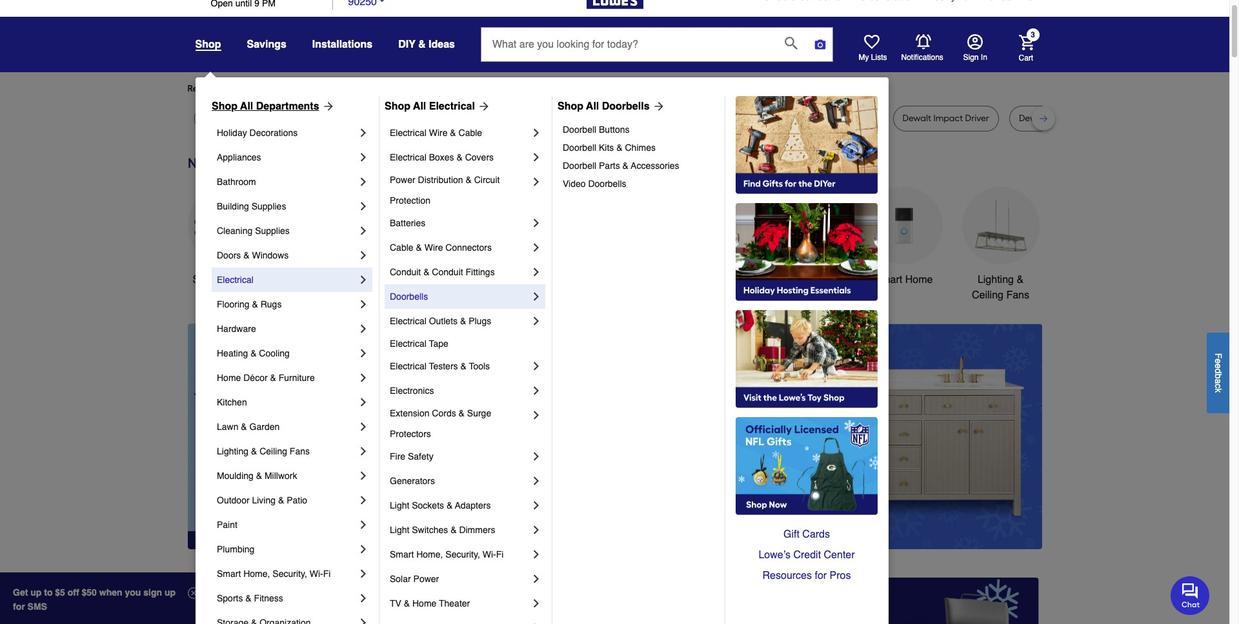 Task type: describe. For each thing, give the bounding box(es) containing it.
smart inside 'link'
[[875, 274, 902, 286]]

decorations for holiday
[[249, 128, 298, 138]]

2 e from the top
[[1213, 364, 1224, 369]]

chevron right image for fire safety
[[530, 450, 543, 463]]

paint
[[217, 520, 237, 530]]

chevron right image for doorbells
[[530, 290, 543, 303]]

chevron right image for batteries
[[530, 217, 543, 230]]

building supplies link
[[217, 194, 357, 219]]

chevron right image for flooring & rugs
[[357, 298, 370, 311]]

cleaning
[[217, 226, 253, 236]]

1 vertical spatial lighting & ceiling fans link
[[217, 440, 357, 464]]

off
[[68, 588, 79, 598]]

fitness
[[254, 594, 283, 604]]

shop all electrical
[[385, 101, 475, 112]]

1 vertical spatial doorbells
[[588, 179, 626, 189]]

distribution
[[418, 175, 463, 185]]

adapters
[[455, 501, 491, 511]]

holiday
[[217, 128, 247, 138]]

fi for right smart home, security, wi-fi link
[[496, 550, 504, 560]]

for up departments
[[291, 83, 303, 94]]

0 vertical spatial lighting & ceiling fans
[[972, 274, 1029, 301]]

3 driver from the left
[[965, 113, 989, 124]]

building supplies
[[217, 201, 286, 212]]

0 horizontal spatial bathroom
[[217, 177, 256, 187]]

protectors
[[390, 429, 431, 440]]

arrow right image
[[1018, 437, 1031, 450]]

dewalt for dewalt tool
[[262, 113, 291, 124]]

you for recommended searches for you
[[305, 83, 320, 94]]

4 bit from the left
[[630, 113, 640, 124]]

electrical for electrical testers & tools
[[390, 361, 426, 372]]

1 vertical spatial lighting & ceiling fans
[[217, 447, 310, 457]]

smart home link
[[865, 187, 943, 288]]

0 horizontal spatial lighting
[[217, 447, 248, 457]]

dimmers
[[459, 525, 495, 536]]

batteries link
[[390, 211, 530, 236]]

1 horizontal spatial smart home, security, wi-fi link
[[390, 543, 530, 567]]

1 up from the left
[[30, 588, 42, 598]]

electrical inside 'link'
[[429, 101, 475, 112]]

in
[[981, 53, 987, 62]]

doorbell for doorbell kits & chimes
[[563, 143, 596, 153]]

shop for shop all deals
[[193, 274, 217, 286]]

light switches & dimmers link
[[390, 518, 530, 543]]

0 horizontal spatial smart home, security, wi-fi link
[[217, 562, 357, 587]]

gift cards
[[783, 529, 830, 541]]

outdoor living & patio link
[[217, 489, 357, 513]]

plumbing link
[[217, 538, 357, 562]]

hardware link
[[217, 317, 357, 341]]

electrical for electrical boxes & covers
[[390, 152, 426, 163]]

scroll to item #2 image
[[694, 526, 725, 532]]

electrical up flooring
[[217, 275, 254, 285]]

0 horizontal spatial fans
[[290, 447, 310, 457]]

dewalt for dewalt
[[204, 113, 232, 124]]

1 conduit from the left
[[390, 267, 421, 278]]

doorbell buttons
[[563, 125, 630, 135]]

impact driver
[[817, 113, 873, 124]]

tools link
[[381, 187, 459, 288]]

dewalt for dewalt drill bit set
[[1019, 113, 1048, 124]]

chevron right image for cable & wire connectors
[[530, 241, 543, 254]]

light for light switches & dimmers
[[390, 525, 409, 536]]

light sockets & adapters
[[390, 501, 491, 511]]

patio
[[287, 496, 307, 506]]

conduit & conduit fittings link
[[390, 260, 530, 285]]

3 set from the left
[[1080, 113, 1093, 124]]

find gifts for the diyer. image
[[736, 96, 878, 194]]

video
[[563, 179, 586, 189]]

home inside "tv & home theater" "link"
[[412, 599, 437, 609]]

power distribution & circuit protection
[[390, 175, 502, 206]]

lowe's home improvement lists image
[[864, 34, 879, 50]]

cable & wire connectors link
[[390, 236, 530, 260]]

2 vertical spatial doorbells
[[390, 292, 428, 302]]

electronics
[[390, 386, 434, 396]]

holiday decorations
[[217, 128, 298, 138]]

parts
[[599, 161, 620, 171]]

lowe's home improvement logo image
[[586, 0, 643, 24]]

chevron right image for doors & windows
[[357, 249, 370, 262]]

shop all doorbells
[[558, 101, 650, 112]]

electrical for electrical tape
[[390, 339, 426, 349]]

christmas
[[493, 274, 540, 286]]

chevron right image for home décor & furniture
[[357, 372, 370, 385]]

supplies for cleaning supplies
[[255, 226, 290, 236]]

testers
[[429, 361, 458, 372]]

shop all deals link
[[187, 187, 265, 288]]

k
[[1213, 388, 1224, 393]]

scroll to item #3 image
[[725, 526, 756, 532]]

home décor & furniture link
[[217, 366, 357, 390]]

sign in
[[963, 53, 987, 62]]

electrical outlets & plugs link
[[390, 309, 530, 334]]

arrow left image
[[428, 437, 440, 450]]

chevron right image for hardware
[[357, 323, 370, 336]]

dewalt for dewalt drill bit
[[339, 113, 368, 124]]

departments
[[256, 101, 319, 112]]

power inside the "power distribution & circuit protection"
[[390, 175, 415, 185]]

décor
[[243, 373, 268, 383]]

you for more suggestions for you
[[420, 83, 435, 94]]

decorations for christmas
[[489, 290, 544, 301]]

tools inside tools link
[[408, 274, 432, 286]]

search image
[[785, 37, 798, 50]]

cleaning supplies
[[217, 226, 290, 236]]

2 bit from the left
[[459, 113, 469, 124]]

3 impact from the left
[[933, 113, 963, 124]]

smart home, security, wi-fi for left smart home, security, wi-fi link
[[217, 569, 331, 580]]

generators link
[[390, 469, 530, 494]]

home inside home décor & furniture link
[[217, 373, 241, 383]]

outlets
[[429, 316, 458, 327]]

kitchen
[[217, 398, 247, 408]]

get up to $5 off $50 when you sign up for sms
[[13, 588, 176, 612]]

chevron right image for paint
[[357, 519, 370, 532]]

chevron right image for electronics
[[530, 385, 543, 398]]

dewalt drill bit set
[[1019, 113, 1093, 124]]

chevron right image for sports & fitness
[[357, 592, 370, 605]]

tool
[[293, 113, 310, 124]]

paint link
[[217, 513, 357, 538]]

chevron right image for appliances
[[357, 151, 370, 164]]

scroll to item #4 image
[[756, 526, 787, 532]]

holiday hosting essentials. image
[[736, 203, 878, 301]]

electrical testers & tools link
[[390, 354, 530, 379]]

fire safety link
[[390, 445, 530, 469]]

more suggestions for you
[[330, 83, 435, 94]]

chevron right image for generators
[[530, 475, 543, 488]]

chevron right image for bathroom
[[357, 176, 370, 188]]

lowe's credit center link
[[736, 545, 878, 566]]

chevron right image for building supplies
[[357, 200, 370, 213]]

flooring & rugs link
[[217, 292, 357, 317]]

up to 40 percent off select vanities. plus get free local delivery on select vanities. image
[[417, 324, 1042, 550]]

camera image
[[814, 38, 827, 51]]

lawn
[[217, 422, 238, 432]]

installations
[[312, 39, 373, 50]]

chevron right image for electrical testers & tools
[[530, 360, 543, 373]]

electrical link
[[217, 268, 357, 292]]

solar power link
[[390, 567, 530, 592]]

christmas decorations link
[[478, 187, 555, 303]]

doorbell for doorbell parts & accessories
[[563, 161, 596, 171]]

tools inside electrical testers & tools link
[[469, 361, 490, 372]]

chevron right image for lighting & ceiling fans
[[357, 445, 370, 458]]

cooling
[[259, 349, 290, 359]]

savings button
[[247, 33, 286, 56]]

& inside "link"
[[447, 501, 453, 511]]

for up shop all electrical
[[406, 83, 418, 94]]

1 vertical spatial ceiling
[[260, 447, 287, 457]]

hardware
[[217, 324, 256, 334]]

1 vertical spatial wire
[[424, 243, 443, 253]]

2 up from the left
[[165, 588, 176, 598]]

searches
[[252, 83, 289, 94]]

drill for dewalt drill
[[772, 113, 787, 124]]

scroll to item #5 element
[[787, 525, 821, 533]]

chevron right image for smart home, security, wi-fi
[[530, 549, 543, 561]]

kitchen link
[[217, 390, 357, 415]]

shop for shop all electrical
[[385, 101, 410, 112]]

diy & ideas
[[398, 39, 455, 50]]

arrow right image for shop all departments
[[319, 100, 335, 113]]

shop for shop
[[195, 39, 221, 50]]

bit for dewalt drill bit set
[[1067, 113, 1078, 124]]

up to 30 percent off select grills and accessories. image
[[770, 578, 1039, 625]]

theater
[[439, 599, 470, 609]]

switches
[[412, 525, 448, 536]]

for left pros
[[815, 571, 827, 582]]

surge
[[467, 409, 491, 419]]

sockets
[[412, 501, 444, 511]]

chevron right image for solar power
[[530, 573, 543, 586]]

holiday decorations link
[[217, 121, 357, 145]]

drill for dewalt drill bit
[[370, 113, 386, 124]]

solar
[[390, 574, 411, 585]]

all for electrical
[[413, 101, 426, 112]]

chevron right image for power distribution & circuit protection
[[530, 176, 543, 188]]

chevron right image for lawn & garden
[[357, 421, 370, 434]]

chevron right image for outdoor living & patio
[[357, 494, 370, 507]]

deals
[[233, 274, 260, 286]]

0 vertical spatial cable
[[459, 128, 482, 138]]

solar power
[[390, 574, 439, 585]]

electrical tape
[[390, 339, 448, 349]]

impact driver bit
[[514, 113, 583, 124]]

connectors
[[446, 243, 492, 253]]

drill bit set
[[613, 113, 656, 124]]

generators
[[390, 476, 435, 487]]

home décor & furniture
[[217, 373, 315, 383]]

bit for impact driver bit
[[572, 113, 583, 124]]

security, for right smart home, security, wi-fi link
[[446, 550, 480, 560]]

tape
[[429, 339, 448, 349]]

a
[[1213, 379, 1224, 384]]

video doorbells
[[563, 179, 626, 189]]

appliances
[[217, 152, 261, 163]]



Task type: locate. For each thing, give the bounding box(es) containing it.
pros
[[830, 571, 851, 582]]

1 you from the left
[[305, 83, 320, 94]]

chevron right image for electrical wire & cable
[[530, 126, 543, 139]]

sports & fitness
[[217, 594, 283, 604]]

5 dewalt from the left
[[741, 113, 770, 124]]

1 horizontal spatial home
[[412, 599, 437, 609]]

e up the 'd'
[[1213, 359, 1224, 364]]

2 vertical spatial home
[[412, 599, 437, 609]]

home, for left smart home, security, wi-fi link
[[243, 569, 270, 580]]

2 set from the left
[[643, 113, 656, 124]]

dewalt
[[204, 113, 232, 124], [262, 113, 291, 124], [339, 113, 368, 124], [428, 113, 457, 124], [741, 113, 770, 124], [903, 113, 931, 124], [1019, 113, 1048, 124]]

recommended searches for you heading
[[187, 83, 1042, 96]]

cable
[[459, 128, 482, 138], [390, 243, 413, 253]]

dewalt for dewalt drill
[[741, 113, 770, 124]]

all for doorbells
[[586, 101, 599, 112]]

set for drill bit set
[[643, 113, 656, 124]]

visit the lowe's toy shop. image
[[736, 310, 878, 409]]

1 horizontal spatial arrow right image
[[475, 100, 490, 113]]

light sockets & adapters link
[[390, 494, 530, 518]]

&
[[418, 39, 426, 50], [450, 128, 456, 138], [616, 143, 623, 153], [457, 152, 463, 163], [623, 161, 629, 171], [466, 175, 472, 185], [416, 243, 422, 253], [243, 250, 249, 261], [423, 267, 429, 278], [740, 274, 747, 286], [1017, 274, 1024, 286], [252, 299, 258, 310], [460, 316, 466, 327], [250, 349, 257, 359], [460, 361, 466, 372], [270, 373, 276, 383], [459, 409, 465, 419], [241, 422, 247, 432], [251, 447, 257, 457], [256, 471, 262, 481], [278, 496, 284, 506], [447, 501, 453, 511], [451, 525, 457, 536], [245, 594, 252, 604], [404, 599, 410, 609]]

bit for dewalt drill bit
[[388, 113, 398, 124]]

chevron right image for conduit & conduit fittings
[[530, 266, 543, 279]]

impact
[[514, 113, 544, 124], [817, 113, 847, 124], [933, 113, 963, 124]]

0 vertical spatial lighting & ceiling fans link
[[962, 187, 1039, 303]]

you up shop all electrical
[[420, 83, 435, 94]]

1 shop from the left
[[212, 101, 237, 112]]

0 vertical spatial security,
[[446, 550, 480, 560]]

supplies up cleaning supplies
[[252, 201, 286, 212]]

Search Query text field
[[481, 28, 774, 61]]

fire
[[390, 452, 405, 462]]

d
[[1213, 369, 1224, 374]]

2 driver from the left
[[849, 113, 873, 124]]

1 horizontal spatial lighting & ceiling fans
[[972, 274, 1029, 301]]

for down get
[[13, 602, 25, 612]]

doorbells
[[602, 101, 650, 112], [588, 179, 626, 189], [390, 292, 428, 302]]

doorbell buttons link
[[563, 121, 716, 139]]

arrow right image for shop all electrical
[[475, 100, 490, 113]]

0 vertical spatial power
[[390, 175, 415, 185]]

chevron right image for plumbing
[[357, 543, 370, 556]]

1 horizontal spatial ceiling
[[972, 290, 1004, 301]]

smart home, security, wi-fi down light switches & dimmers at the bottom left
[[390, 550, 504, 560]]

all inside 'link'
[[413, 101, 426, 112]]

up left to
[[30, 588, 42, 598]]

heating & cooling
[[217, 349, 290, 359]]

1 horizontal spatial tools
[[469, 361, 490, 372]]

new deals every day during 25 days of deals image
[[187, 152, 1042, 174]]

f e e d b a c k button
[[1207, 333, 1229, 413]]

1 vertical spatial supplies
[[255, 226, 290, 236]]

wi- down "plumbing" link
[[310, 569, 323, 580]]

smart home, security, wi-fi link up fitness
[[217, 562, 357, 587]]

fittings
[[466, 267, 495, 278]]

cords
[[432, 409, 456, 419]]

light
[[390, 501, 409, 511], [390, 525, 409, 536]]

shop left deals
[[193, 274, 217, 286]]

all up doorbell buttons
[[586, 101, 599, 112]]

set
[[471, 113, 485, 124], [643, 113, 656, 124], [1080, 113, 1093, 124]]

lawn & garden
[[217, 422, 280, 432]]

chevron right image for tv & home theater
[[530, 598, 543, 611]]

wire up conduit & conduit fittings
[[424, 243, 443, 253]]

electrical left tape
[[390, 339, 426, 349]]

credit
[[793, 550, 821, 561]]

outdoor up "equipment"
[[673, 274, 711, 286]]

2 horizontal spatial impact
[[933, 113, 963, 124]]

ceiling
[[972, 290, 1004, 301], [260, 447, 287, 457]]

1 vertical spatial cable
[[390, 243, 413, 253]]

arrow right image up doorbell buttons link
[[650, 100, 665, 113]]

1 vertical spatial outdoor
[[217, 496, 249, 506]]

4 dewalt from the left
[[428, 113, 457, 124]]

3 bit from the left
[[572, 113, 583, 124]]

driver for impact driver bit
[[546, 113, 570, 124]]

5 bit from the left
[[1067, 113, 1078, 124]]

electrical testers & tools
[[390, 361, 490, 372]]

you left more
[[305, 83, 320, 94]]

my lists link
[[859, 34, 887, 63]]

2 horizontal spatial driver
[[965, 113, 989, 124]]

lowe's home improvement notification center image
[[915, 34, 931, 50]]

1 vertical spatial smart
[[390, 550, 414, 560]]

electrical up electrical tape
[[390, 316, 426, 327]]

wi- for right smart home, security, wi-fi link
[[483, 550, 496, 560]]

& inside the "power distribution & circuit protection"
[[466, 175, 472, 185]]

2 conduit from the left
[[432, 267, 463, 278]]

chimes
[[625, 143, 656, 153]]

supplies for building supplies
[[252, 201, 286, 212]]

arrow right image inside the shop all electrical 'link'
[[475, 100, 490, 113]]

rugs
[[261, 299, 282, 310]]

1 driver from the left
[[546, 113, 570, 124]]

0 horizontal spatial bathroom link
[[217, 170, 357, 194]]

electrical left boxes
[[390, 152, 426, 163]]

my lists
[[859, 53, 887, 62]]

security,
[[446, 550, 480, 560], [273, 569, 307, 580]]

0 horizontal spatial impact
[[514, 113, 544, 124]]

7 dewalt from the left
[[1019, 113, 1048, 124]]

0 vertical spatial wire
[[429, 128, 448, 138]]

smart home, security, wi-fi up fitness
[[217, 569, 331, 580]]

1 arrow right image from the left
[[319, 100, 335, 113]]

0 vertical spatial smart home, security, wi-fi
[[390, 550, 504, 560]]

get up to 2 free select tools or batteries when you buy 1 with select purchases. image
[[190, 578, 459, 625]]

chevron right image
[[357, 126, 370, 139], [357, 151, 370, 164], [530, 151, 543, 164], [530, 217, 543, 230], [357, 274, 370, 287], [530, 290, 543, 303], [530, 315, 543, 328], [357, 347, 370, 360], [530, 360, 543, 373], [530, 409, 543, 422], [357, 445, 370, 458], [530, 450, 543, 463], [357, 494, 370, 507], [357, 519, 370, 532], [530, 524, 543, 537], [357, 543, 370, 556], [357, 568, 370, 581], [530, 573, 543, 586], [530, 598, 543, 611]]

chevron right image for kitchen
[[357, 396, 370, 409]]

wire down dewalt bit set
[[429, 128, 448, 138]]

0 vertical spatial outdoor
[[673, 274, 711, 286]]

shop for shop all departments
[[212, 101, 237, 112]]

1 horizontal spatial security,
[[446, 550, 480, 560]]

chat invite button image
[[1171, 576, 1210, 615]]

doors & windows
[[217, 250, 289, 261]]

tv & home theater link
[[390, 592, 530, 616]]

2 arrow right image from the left
[[475, 100, 490, 113]]

0 horizontal spatial conduit
[[390, 267, 421, 278]]

$5
[[55, 588, 65, 598]]

electrical up dewalt bit set
[[429, 101, 475, 112]]

1 drill from the left
[[370, 113, 386, 124]]

furniture
[[279, 373, 315, 383]]

tools down electrical tape link
[[469, 361, 490, 372]]

1 doorbell from the top
[[563, 125, 596, 135]]

lowe's
[[759, 550, 791, 561]]

extension
[[390, 409, 429, 419]]

1 vertical spatial wi-
[[310, 569, 323, 580]]

b
[[1213, 374, 1224, 379]]

1 vertical spatial security,
[[273, 569, 307, 580]]

0 vertical spatial fi
[[496, 550, 504, 560]]

2 dewalt from the left
[[262, 113, 291, 124]]

dewalt for dewalt bit set
[[428, 113, 457, 124]]

1 horizontal spatial conduit
[[432, 267, 463, 278]]

smart home, security, wi-fi link down light switches & dimmers at the bottom left
[[390, 543, 530, 567]]

tools up "equipment"
[[713, 274, 737, 286]]

resources
[[763, 571, 812, 582]]

driver down 'my'
[[849, 113, 873, 124]]

smart home, security, wi-fi for right smart home, security, wi-fi link
[[390, 550, 504, 560]]

security, down "light switches & dimmers" link on the bottom of page
[[446, 550, 480, 560]]

0 horizontal spatial tools
[[408, 274, 432, 286]]

0 vertical spatial fans
[[1006, 290, 1029, 301]]

decorations inside "link"
[[489, 290, 544, 301]]

officially licensed n f l gifts. shop now. image
[[736, 418, 878, 516]]

drill
[[370, 113, 386, 124], [613, 113, 628, 124], [772, 113, 787, 124], [1050, 113, 1065, 124]]

doorbells up drill bit set
[[602, 101, 650, 112]]

flooring & rugs
[[217, 299, 282, 310]]

extension cords & surge protectors link
[[390, 403, 530, 445]]

impact for impact driver
[[817, 113, 847, 124]]

chevron right image for electrical outlets & plugs
[[530, 315, 543, 328]]

security, down "plumbing" link
[[273, 569, 307, 580]]

4 drill from the left
[[1050, 113, 1065, 124]]

1 horizontal spatial home,
[[416, 550, 443, 560]]

doorbell down impact driver bit
[[563, 125, 596, 135]]

shop
[[195, 39, 221, 50], [193, 274, 217, 286]]

1 horizontal spatial you
[[420, 83, 435, 94]]

chevron right image for electrical boxes & covers
[[530, 151, 543, 164]]

1 horizontal spatial fans
[[1006, 290, 1029, 301]]

doorbell for doorbell buttons
[[563, 125, 596, 135]]

arrow right image inside shop all departments link
[[319, 100, 335, 113]]

2 you from the left
[[420, 83, 435, 94]]

outdoor for outdoor living & patio
[[217, 496, 249, 506]]

outdoor living & patio
[[217, 496, 307, 506]]

0 horizontal spatial smart home, security, wi-fi
[[217, 569, 331, 580]]

chevron right image for moulding & millwork
[[357, 470, 370, 483]]

dewalt for dewalt impact driver
[[903, 113, 931, 124]]

0 horizontal spatial lighting & ceiling fans link
[[217, 440, 357, 464]]

1 vertical spatial smart home, security, wi-fi
[[217, 569, 331, 580]]

cable down dewalt bit set
[[459, 128, 482, 138]]

0 horizontal spatial home,
[[243, 569, 270, 580]]

all for deals
[[219, 274, 231, 286]]

up right sign
[[165, 588, 176, 598]]

light down generators
[[390, 501, 409, 511]]

0 vertical spatial home
[[905, 274, 933, 286]]

for inside get up to $5 off $50 when you sign up for sms
[[13, 602, 25, 612]]

0 vertical spatial light
[[390, 501, 409, 511]]

chevron right image for electrical
[[357, 274, 370, 287]]

0 vertical spatial bathroom
[[217, 177, 256, 187]]

2 horizontal spatial arrow right image
[[650, 100, 665, 113]]

0 vertical spatial ceiling
[[972, 290, 1004, 301]]

3 drill from the left
[[772, 113, 787, 124]]

electronics link
[[390, 379, 530, 403]]

0 horizontal spatial up
[[30, 588, 42, 598]]

1 vertical spatial home,
[[243, 569, 270, 580]]

electrical down shop all electrical
[[390, 128, 426, 138]]

more suggestions for you link
[[330, 83, 445, 96]]

power distribution & circuit protection link
[[390, 170, 530, 211]]

doorbell up video
[[563, 161, 596, 171]]

0 horizontal spatial lighting & ceiling fans
[[217, 447, 310, 457]]

fi up solar power link
[[496, 550, 504, 560]]

None search field
[[481, 27, 833, 74]]

driver up doorbell buttons
[[546, 113, 570, 124]]

shop all departments
[[212, 101, 319, 112]]

chevron right image for cleaning supplies
[[357, 225, 370, 237]]

shop up impact driver bit
[[558, 101, 583, 112]]

arrow right image up electrical wire & cable link
[[475, 100, 490, 113]]

3 doorbell from the top
[[563, 161, 596, 171]]

2 horizontal spatial shop
[[558, 101, 583, 112]]

conduit
[[390, 267, 421, 278], [432, 267, 463, 278]]

decorations down dewalt tool
[[249, 128, 298, 138]]

impact for impact driver bit
[[514, 113, 544, 124]]

smart for right smart home, security, wi-fi link
[[390, 550, 414, 560]]

doorbells down parts
[[588, 179, 626, 189]]

& inside extension cords & surge protectors
[[459, 409, 465, 419]]

you
[[125, 588, 141, 598]]

electrical outlets & plugs
[[390, 316, 491, 327]]

dewalt impact driver
[[903, 113, 989, 124]]

0 horizontal spatial driver
[[546, 113, 570, 124]]

electrical
[[429, 101, 475, 112], [390, 128, 426, 138], [390, 152, 426, 163], [217, 275, 254, 285], [390, 316, 426, 327], [390, 339, 426, 349], [390, 361, 426, 372]]

lowe's home improvement account image
[[967, 34, 983, 50]]

moulding & millwork
[[217, 471, 297, 481]]

0 horizontal spatial decorations
[[249, 128, 298, 138]]

fi for left smart home, security, wi-fi link
[[323, 569, 331, 580]]

shop
[[212, 101, 237, 112], [385, 101, 410, 112], [558, 101, 583, 112]]

living
[[252, 496, 276, 506]]

3 arrow right image from the left
[[650, 100, 665, 113]]

chevron down image
[[377, 0, 387, 5]]

electrical for electrical wire & cable
[[390, 128, 426, 138]]

wire
[[429, 128, 448, 138], [424, 243, 443, 253]]

shop down recommended
[[212, 101, 237, 112]]

light inside "link"
[[390, 501, 409, 511]]

doorbell down doorbell buttons
[[563, 143, 596, 153]]

2 horizontal spatial smart
[[875, 274, 902, 286]]

0 vertical spatial supplies
[[252, 201, 286, 212]]

home, up the sports & fitness
[[243, 569, 270, 580]]

& inside button
[[418, 39, 426, 50]]

arrow right image down more
[[319, 100, 335, 113]]

wi- down dimmers
[[483, 550, 496, 560]]

notifications
[[901, 53, 943, 62]]

0 horizontal spatial ceiling
[[260, 447, 287, 457]]

shop down more suggestions for you link
[[385, 101, 410, 112]]

shop inside shop all departments link
[[212, 101, 237, 112]]

up
[[30, 588, 42, 598], [165, 588, 176, 598]]

arrow right image inside shop all doorbells link
[[650, 100, 665, 113]]

outdoor down the 'moulding'
[[217, 496, 249, 506]]

2 horizontal spatial set
[[1080, 113, 1093, 124]]

shop all departments link
[[212, 99, 335, 114]]

1 e from the top
[[1213, 359, 1224, 364]]

1 vertical spatial shop
[[193, 274, 217, 286]]

0 horizontal spatial security,
[[273, 569, 307, 580]]

tv
[[390, 599, 401, 609]]

power up the tv & home theater
[[413, 574, 439, 585]]

cable down batteries
[[390, 243, 413, 253]]

0 vertical spatial doorbells
[[602, 101, 650, 112]]

0 vertical spatial decorations
[[249, 128, 298, 138]]

all for departments
[[240, 101, 253, 112]]

decorations down christmas
[[489, 290, 544, 301]]

f e e d b a c k
[[1213, 353, 1224, 393]]

3 shop from the left
[[558, 101, 583, 112]]

get
[[13, 588, 28, 598]]

home, down the switches
[[416, 550, 443, 560]]

2 doorbell from the top
[[563, 143, 596, 153]]

outdoor for outdoor tools & equipment
[[673, 274, 711, 286]]

e up b
[[1213, 364, 1224, 369]]

set for dewalt bit set
[[471, 113, 485, 124]]

smart
[[875, 274, 902, 286], [390, 550, 414, 560], [217, 569, 241, 580]]

chevron right image
[[530, 126, 543, 139], [357, 176, 370, 188], [530, 176, 543, 188], [357, 200, 370, 213], [357, 225, 370, 237], [530, 241, 543, 254], [357, 249, 370, 262], [530, 266, 543, 279], [357, 298, 370, 311], [357, 323, 370, 336], [357, 372, 370, 385], [530, 385, 543, 398], [357, 396, 370, 409], [357, 421, 370, 434], [357, 470, 370, 483], [530, 475, 543, 488], [530, 500, 543, 512], [530, 549, 543, 561], [357, 592, 370, 605], [357, 617, 370, 625], [530, 622, 543, 625]]

arrow right image
[[319, 100, 335, 113], [475, 100, 490, 113], [650, 100, 665, 113]]

1 horizontal spatial outdoor
[[673, 274, 711, 286]]

1 horizontal spatial smart home, security, wi-fi
[[390, 550, 504, 560]]

0 horizontal spatial shop
[[212, 101, 237, 112]]

1 horizontal spatial decorations
[[489, 290, 544, 301]]

chevron right image for light sockets & adapters
[[530, 500, 543, 512]]

ideas
[[429, 39, 455, 50]]

1 light from the top
[[390, 501, 409, 511]]

c
[[1213, 384, 1224, 388]]

supplies up windows
[[255, 226, 290, 236]]

windows
[[252, 250, 289, 261]]

1 horizontal spatial shop
[[385, 101, 410, 112]]

light left the switches
[[390, 525, 409, 536]]

lowe's home improvement cart image
[[1019, 35, 1034, 50]]

1 vertical spatial fi
[[323, 569, 331, 580]]

all left deals
[[219, 274, 231, 286]]

driver
[[546, 113, 570, 124], [849, 113, 873, 124], [965, 113, 989, 124]]

up to 35 percent off select small appliances. image
[[480, 578, 749, 625]]

fi up sports & fitness link
[[323, 569, 331, 580]]

2 vertical spatial smart
[[217, 569, 241, 580]]

electrical up electronics
[[390, 361, 426, 372]]

drill for dewalt drill bit set
[[1050, 113, 1065, 124]]

smart for left smart home, security, wi-fi link
[[217, 569, 241, 580]]

chevron right image for heating & cooling
[[357, 347, 370, 360]]

3
[[1031, 31, 1035, 40]]

0 horizontal spatial fi
[[323, 569, 331, 580]]

accessories
[[631, 161, 679, 171]]

1 horizontal spatial bathroom link
[[768, 187, 846, 288]]

0 horizontal spatial set
[[471, 113, 485, 124]]

1 horizontal spatial up
[[165, 588, 176, 598]]

shop inside shop all doorbells link
[[558, 101, 583, 112]]

chevron right image for smart home, security, wi-fi
[[357, 568, 370, 581]]

2 drill from the left
[[613, 113, 628, 124]]

1 horizontal spatial lighting
[[978, 274, 1014, 286]]

& inside the outdoor tools & equipment
[[740, 274, 747, 286]]

3 dewalt from the left
[[339, 113, 368, 124]]

all up electrical wire & cable
[[413, 101, 426, 112]]

1 vertical spatial bathroom
[[785, 274, 829, 286]]

resources for pros link
[[736, 566, 878, 587]]

2 light from the top
[[390, 525, 409, 536]]

0 horizontal spatial arrow right image
[[319, 100, 335, 113]]

1 horizontal spatial cable
[[459, 128, 482, 138]]

home inside smart home 'link'
[[905, 274, 933, 286]]

0 horizontal spatial home
[[217, 373, 241, 383]]

shop inside 'link'
[[385, 101, 410, 112]]

gift
[[783, 529, 800, 541]]

1 vertical spatial doorbell
[[563, 143, 596, 153]]

tools inside the outdoor tools & equipment
[[713, 274, 737, 286]]

1 set from the left
[[471, 113, 485, 124]]

0 vertical spatial lighting
[[978, 274, 1014, 286]]

0 vertical spatial home,
[[416, 550, 443, 560]]

safety
[[408, 452, 434, 462]]

chevron right image for extension cords & surge protectors
[[530, 409, 543, 422]]

0 vertical spatial wi-
[[483, 550, 496, 560]]

smart home
[[875, 274, 933, 286]]

0 horizontal spatial cable
[[390, 243, 413, 253]]

chevron right image for light switches & dimmers
[[530, 524, 543, 537]]

garden
[[249, 422, 280, 432]]

shop these last-minute gifts. $99 or less. quantities are limited and won't last. image
[[187, 324, 396, 550]]

1 vertical spatial home
[[217, 373, 241, 383]]

outdoor tools & equipment link
[[672, 187, 749, 303]]

tools down cable & wire connectors
[[408, 274, 432, 286]]

1 horizontal spatial fi
[[496, 550, 504, 560]]

shop up recommended
[[195, 39, 221, 50]]

driver for impact driver
[[849, 113, 873, 124]]

light for light sockets & adapters
[[390, 501, 409, 511]]

heating & cooling link
[[217, 341, 357, 366]]

1 bit from the left
[[388, 113, 398, 124]]

2 shop from the left
[[385, 101, 410, 112]]

center
[[824, 550, 855, 561]]

1 horizontal spatial driver
[[849, 113, 873, 124]]

2 horizontal spatial tools
[[713, 274, 737, 286]]

shop for shop all doorbells
[[558, 101, 583, 112]]

1 dewalt from the left
[[204, 113, 232, 124]]

wi- for left smart home, security, wi-fi link
[[310, 569, 323, 580]]

1 vertical spatial lighting
[[217, 447, 248, 457]]

recommended
[[187, 83, 250, 94]]

security, for left smart home, security, wi-fi link
[[273, 569, 307, 580]]

6 dewalt from the left
[[903, 113, 931, 124]]

all down recommended searches for you
[[240, 101, 253, 112]]

doorbells up electrical outlets & plugs
[[390, 292, 428, 302]]

home, for right smart home, security, wi-fi link
[[416, 550, 443, 560]]

1 vertical spatial power
[[413, 574, 439, 585]]

recommended searches for you
[[187, 83, 320, 94]]

1 horizontal spatial bathroom
[[785, 274, 829, 286]]

1 horizontal spatial lighting & ceiling fans link
[[962, 187, 1039, 303]]

1 horizontal spatial smart
[[390, 550, 414, 560]]

building
[[217, 201, 249, 212]]

2 impact from the left
[[817, 113, 847, 124]]

chevron right image for holiday decorations
[[357, 126, 370, 139]]

1 vertical spatial fans
[[290, 447, 310, 457]]

1 impact from the left
[[514, 113, 544, 124]]

electrical for electrical outlets & plugs
[[390, 316, 426, 327]]

power up protection
[[390, 175, 415, 185]]

outdoor inside the outdoor tools & equipment
[[673, 274, 711, 286]]

0 horizontal spatial smart
[[217, 569, 241, 580]]

driver down sign in
[[965, 113, 989, 124]]

1 horizontal spatial impact
[[817, 113, 847, 124]]

1 horizontal spatial set
[[643, 113, 656, 124]]

lawn & garden link
[[217, 415, 357, 440]]

0 vertical spatial shop
[[195, 39, 221, 50]]

arrow right image for shop all doorbells
[[650, 100, 665, 113]]

0 horizontal spatial wi-
[[310, 569, 323, 580]]



Task type: vqa. For each thing, say whether or not it's contained in the screenshot.
the 5014114195 ELEMENT
no



